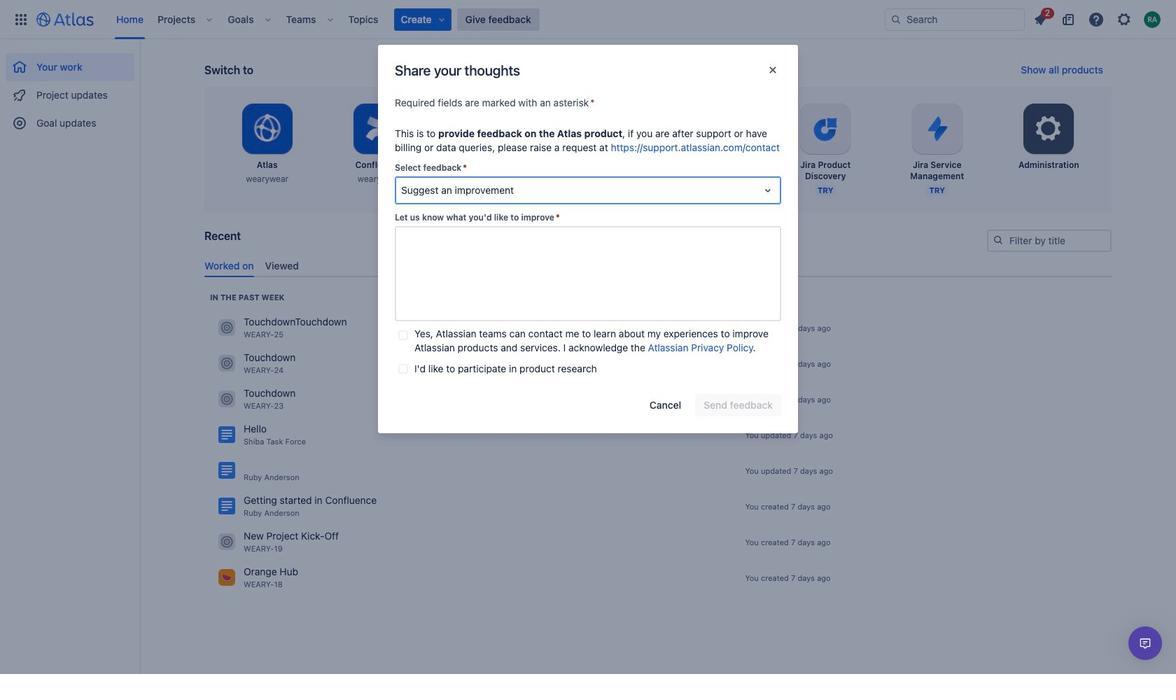 Task type: locate. For each thing, give the bounding box(es) containing it.
search image
[[993, 235, 1004, 246]]

1 vertical spatial confluence image
[[218, 498, 235, 515]]

0 vertical spatial confluence image
[[218, 462, 235, 479]]

tab list
[[199, 254, 1117, 277]]

0 vertical spatial townsquare image
[[218, 319, 235, 336]]

1 townsquare image from the top
[[218, 355, 235, 372]]

top element
[[8, 0, 885, 39]]

1 vertical spatial townsquare image
[[218, 534, 235, 550]]

0 vertical spatial townsquare image
[[218, 355, 235, 372]]

confluence image
[[218, 462, 235, 479], [218, 498, 235, 515]]

close modal image
[[764, 62, 781, 78]]

Filter by title field
[[988, 231, 1110, 251]]

group
[[6, 39, 134, 141]]

1 confluence image from the top
[[218, 462, 235, 479]]

2 vertical spatial townsquare image
[[218, 569, 235, 586]]

None search field
[[885, 8, 1025, 30]]

confluence image
[[218, 427, 235, 443]]

3 townsquare image from the top
[[218, 569, 235, 586]]

heading
[[210, 292, 285, 303]]

None text field
[[395, 226, 781, 321]]

2 townsquare image from the top
[[218, 534, 235, 550]]

1 vertical spatial townsquare image
[[218, 391, 235, 408]]

townsquare image
[[218, 355, 235, 372], [218, 391, 235, 408]]

townsquare image
[[218, 319, 235, 336], [218, 534, 235, 550], [218, 569, 235, 586]]

banner
[[0, 0, 1176, 39]]

help image
[[1088, 11, 1105, 28]]



Task type: describe. For each thing, give the bounding box(es) containing it.
1 townsquare image from the top
[[218, 319, 235, 336]]

search image
[[890, 14, 902, 25]]

settings image
[[1032, 112, 1066, 146]]

Search field
[[885, 8, 1025, 30]]

open image
[[760, 182, 776, 199]]

2 confluence image from the top
[[218, 498, 235, 515]]

open intercom messenger image
[[1137, 635, 1154, 652]]

2 townsquare image from the top
[[218, 391, 235, 408]]



Task type: vqa. For each thing, say whether or not it's contained in the screenshot.
Switch to... icon
no



